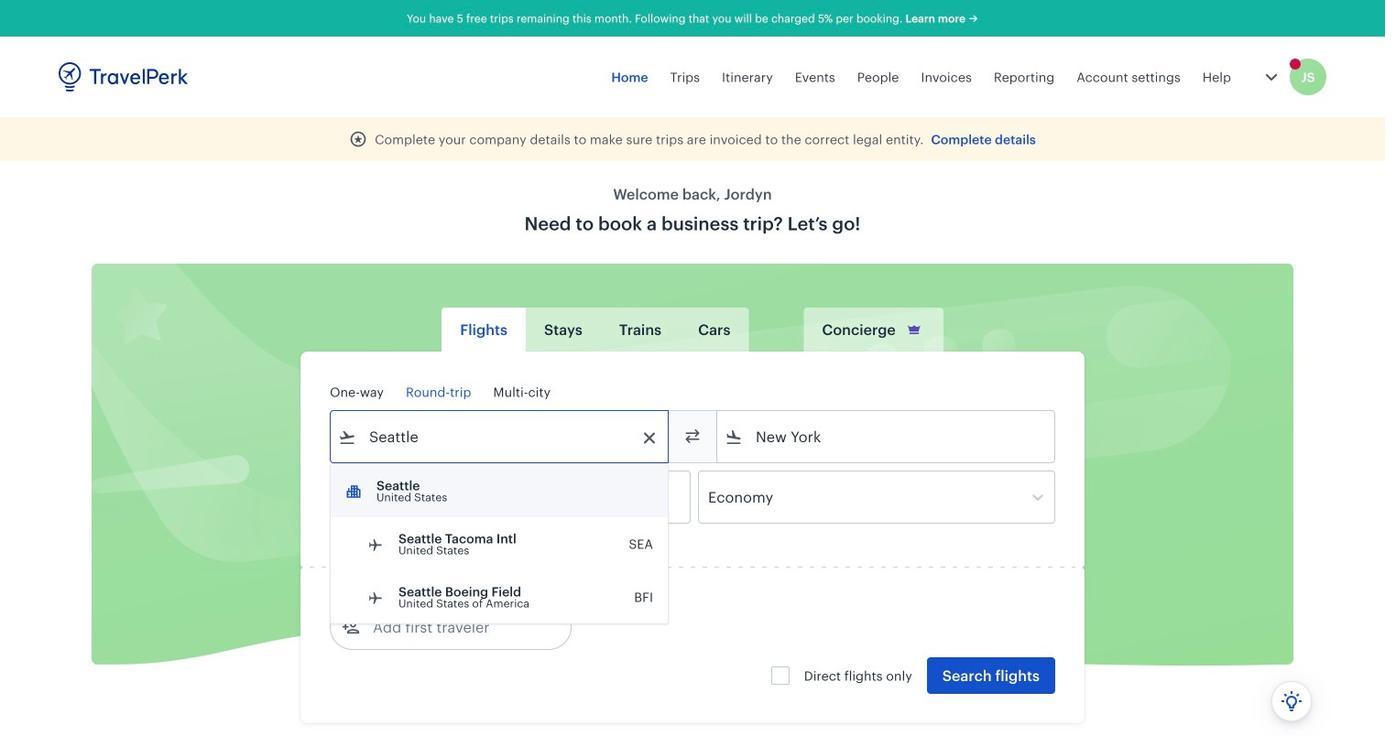 Task type: describe. For each thing, give the bounding box(es) containing it.
Add first traveler search field
[[360, 613, 551, 643]]

Depart text field
[[357, 472, 452, 523]]



Task type: locate. For each thing, give the bounding box(es) containing it.
To search field
[[743, 423, 1031, 452]]

Return text field
[[465, 472, 561, 523]]

From search field
[[357, 423, 644, 452]]



